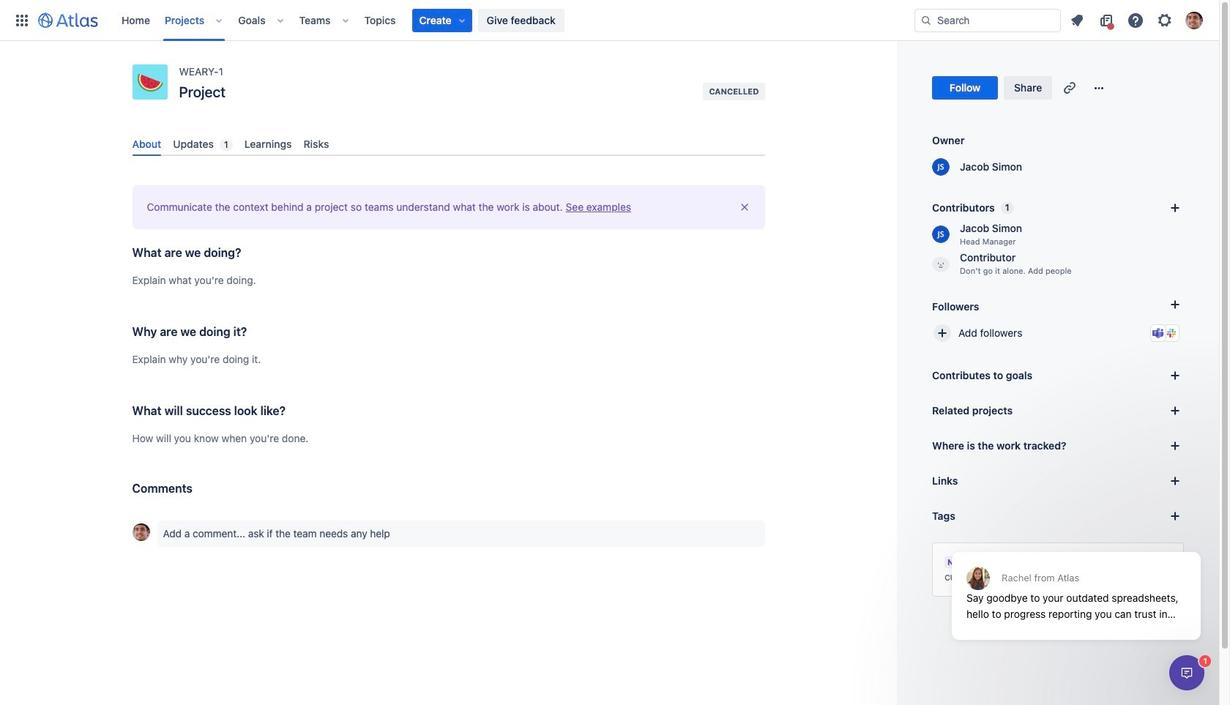 Task type: locate. For each thing, give the bounding box(es) containing it.
dialog
[[945, 517, 1209, 651], [1170, 656, 1205, 691]]

switch to... image
[[13, 11, 31, 29]]

slack logo showing nan channels are connected to this project image
[[1166, 327, 1178, 339]]

search image
[[921, 14, 933, 26]]

notifications image
[[1069, 11, 1086, 29]]

add follower image
[[934, 325, 952, 342]]

msteams logo showing  channels are connected to this project image
[[1153, 327, 1165, 339]]

None search field
[[915, 8, 1062, 32]]

add goals image
[[1167, 367, 1185, 385]]

top element
[[9, 0, 915, 41]]

settings image
[[1157, 11, 1174, 29]]

0 vertical spatial dialog
[[945, 517, 1209, 651]]

add team or contributors image
[[1167, 199, 1185, 217]]

banner
[[0, 0, 1220, 41]]

tab list
[[126, 132, 771, 156]]

help image
[[1128, 11, 1145, 29]]



Task type: describe. For each thing, give the bounding box(es) containing it.
add a follower image
[[1167, 296, 1185, 314]]

1 vertical spatial dialog
[[1170, 656, 1205, 691]]

close banner image
[[739, 202, 751, 213]]

Search field
[[915, 8, 1062, 32]]

add tag image
[[1167, 508, 1185, 525]]

account image
[[1186, 11, 1204, 29]]

add link image
[[1167, 473, 1185, 490]]

add work tracking links image
[[1167, 437, 1185, 455]]

add related project image
[[1167, 402, 1185, 420]]



Task type: vqa. For each thing, say whether or not it's contained in the screenshot.
leftmost SETTINGS 'icon'
no



